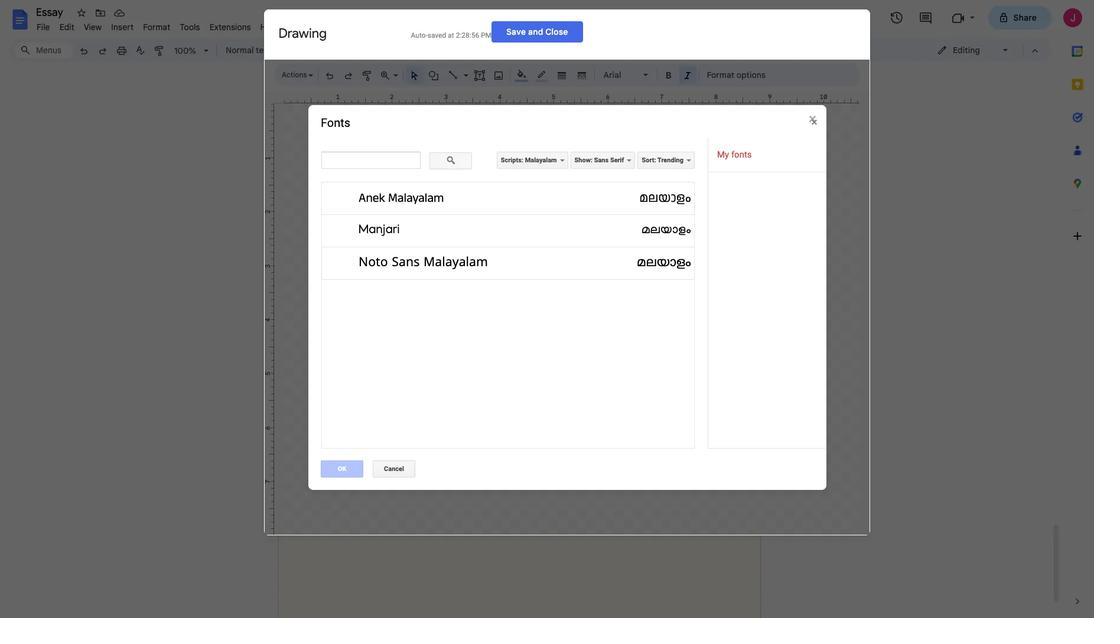 Task type: vqa. For each thing, say whether or not it's contained in the screenshot.
Your answer TEXT BOX at bottom
no



Task type: locate. For each thing, give the bounding box(es) containing it.
menu bar banner
[[0, 0, 1095, 619]]

Rename text field
[[32, 5, 70, 19]]

save and close button
[[492, 21, 583, 42]]

Menus field
[[15, 42, 74, 59]]

tab list
[[1062, 35, 1095, 586]]

main toolbar
[[73, 0, 800, 336]]

save and close
[[507, 26, 568, 37]]

share. private to only me. image
[[999, 12, 1009, 23]]

and
[[528, 26, 544, 37]]

at
[[448, 31, 454, 39]]

auto-saved at 2:28:56 pm
[[411, 31, 492, 39]]

menu bar
[[32, 15, 283, 35]]



Task type: describe. For each thing, give the bounding box(es) containing it.
menu bar inside menu bar banner
[[32, 15, 283, 35]]

save
[[507, 26, 526, 37]]

auto-
[[411, 31, 428, 39]]

drawing
[[279, 25, 327, 41]]

pm
[[481, 31, 492, 39]]

drawing heading
[[279, 25, 397, 42]]

tab list inside menu bar banner
[[1062, 35, 1095, 586]]

saved
[[428, 31, 446, 39]]

Star checkbox
[[73, 5, 90, 21]]

2:28:56
[[456, 31, 479, 39]]

close
[[546, 26, 568, 37]]

drawing application
[[0, 0, 1095, 619]]

drawing dialog
[[264, 9, 870, 536]]



